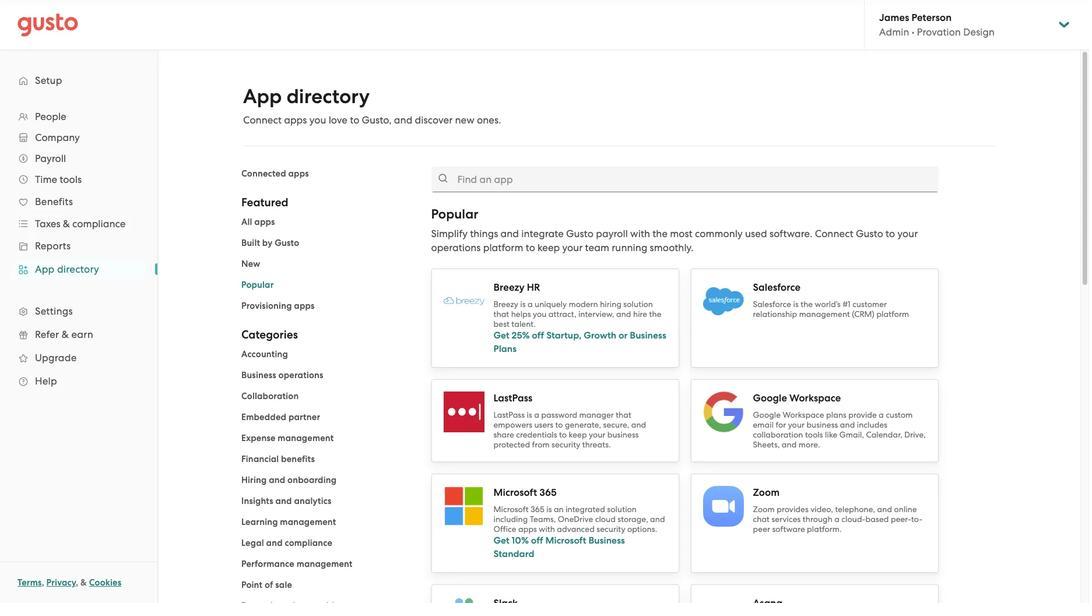 Task type: locate. For each thing, give the bounding box(es) containing it.
2 vertical spatial microsoft
[[546, 535, 586, 546]]

0 vertical spatial lastpass
[[494, 392, 533, 405]]

google workspace logo image
[[703, 392, 744, 433]]

0 horizontal spatial platform
[[483, 242, 523, 254]]

a up "platform."
[[835, 515, 840, 524]]

directory for app directory connect apps you love to gusto, and discover new ones.
[[287, 85, 370, 108]]

google workspace google workspace plans provide a custom email for your business and includes collaboration tools like gmail, calendar, drive, sheets, and more.
[[753, 392, 926, 450]]

0 vertical spatial connect
[[243, 114, 282, 126]]

1 vertical spatial security
[[597, 525, 625, 534]]

0 horizontal spatial tools
[[60, 174, 82, 185]]

james peterson admin • provation design
[[879, 12, 995, 38]]

compliance for legal and compliance
[[285, 538, 332, 549]]

1 horizontal spatial gusto
[[566, 228, 594, 240]]

a inside 'zoom zoom provides video, telephone, and online chat services through a cloud-based peer-to- peer software platform.'
[[835, 515, 840, 524]]

0 horizontal spatial keep
[[538, 242, 560, 254]]

1 get from the top
[[494, 330, 510, 341]]

management down world's on the right of page
[[799, 310, 850, 319]]

1 horizontal spatial directory
[[287, 85, 370, 108]]

connect up connected
[[243, 114, 282, 126]]

email
[[753, 420, 774, 430]]

app
[[243, 85, 282, 108], [35, 264, 55, 275]]

1 horizontal spatial business
[[807, 420, 838, 430]]

popular down new
[[241, 280, 274, 290]]

1 vertical spatial you
[[533, 310, 547, 319]]

including
[[494, 515, 528, 524]]

0 horizontal spatial you
[[309, 114, 326, 126]]

0 vertical spatial workspace
[[790, 392, 841, 405]]

point of sale link
[[241, 580, 292, 591]]

and down collaboration
[[782, 440, 797, 450]]

and up options.
[[650, 515, 665, 524]]

2 horizontal spatial business
[[630, 330, 666, 341]]

security inside microsoft 365 microsoft 365 is an integrated solution including teams, onedrive cloud storage, and office apps with advanced security options. get 10% off microsoft business standard
[[597, 525, 625, 534]]

teams,
[[530, 515, 556, 524]]

you
[[309, 114, 326, 126], [533, 310, 547, 319]]

chat
[[753, 515, 770, 524]]

time
[[35, 174, 57, 185]]

security down cloud
[[597, 525, 625, 534]]

learning management
[[241, 517, 336, 528]]

, left privacy
[[42, 578, 44, 588]]

0 vertical spatial that
[[494, 310, 509, 319]]

directory inside the gusto navigation element
[[57, 264, 99, 275]]

2 lastpass from the top
[[494, 411, 525, 420]]

0 horizontal spatial security
[[552, 440, 580, 450]]

1 horizontal spatial security
[[597, 525, 625, 534]]

, left cookies
[[76, 578, 78, 588]]

popular inside list
[[241, 280, 274, 290]]

business inside list
[[241, 370, 276, 381]]

built
[[241, 238, 260, 248]]

1 horizontal spatial business
[[589, 535, 625, 546]]

(crm)
[[852, 310, 875, 319]]

management down legal and compliance link
[[297, 559, 353, 570]]

1 horizontal spatial that
[[616, 411, 631, 420]]

standard
[[494, 548, 534, 559]]

•
[[912, 26, 915, 38]]

provisioning
[[241, 301, 292, 311]]

1 horizontal spatial ,
[[76, 578, 78, 588]]

0 vertical spatial popular
[[431, 206, 479, 222]]

a up includes
[[879, 411, 884, 420]]

onboarding
[[287, 475, 337, 486]]

& inside dropdown button
[[63, 218, 70, 230]]

legal and compliance link
[[241, 538, 332, 549]]

lastpass logo image
[[443, 392, 484, 433]]

connected apps link
[[241, 169, 309, 179]]

1 vertical spatial google
[[753, 411, 781, 420]]

options.
[[627, 525, 657, 534]]

2 breezy from the top
[[494, 300, 518, 309]]

app inside app directory connect apps you love to gusto, and discover new ones.
[[243, 85, 282, 108]]

1 vertical spatial solution
[[607, 505, 637, 514]]

off right '10%'
[[531, 535, 543, 546]]

0 vertical spatial with
[[630, 228, 650, 240]]

a up 'users'
[[534, 411, 539, 420]]

secure,
[[603, 420, 629, 430]]

off right 25%
[[532, 330, 544, 341]]

a up helps
[[528, 300, 533, 309]]

business down cloud
[[589, 535, 625, 546]]

1 vertical spatial that
[[616, 411, 631, 420]]

business operations link
[[241, 370, 323, 381]]

people
[[35, 111, 66, 122]]

is inside microsoft 365 microsoft 365 is an integrated solution including teams, onedrive cloud storage, and office apps with advanced security options. get 10% off microsoft business standard
[[547, 505, 552, 514]]

modern
[[569, 300, 598, 309]]

business inside google workspace google workspace plans provide a custom email for your business and includes collaboration tools like gmail, calendar, drive, sheets, and more.
[[807, 420, 838, 430]]

performance
[[241, 559, 294, 570]]

tools down payroll dropdown button
[[60, 174, 82, 185]]

1 vertical spatial platform
[[877, 310, 909, 319]]

platform
[[483, 242, 523, 254], [877, 310, 909, 319]]

0 vertical spatial breezy
[[494, 282, 525, 294]]

management for expense management
[[278, 433, 334, 444]]

0 horizontal spatial popular
[[241, 280, 274, 290]]

is up helps
[[520, 300, 526, 309]]

0 horizontal spatial ,
[[42, 578, 44, 588]]

and right 'things'
[[501, 228, 519, 240]]

you left love
[[309, 114, 326, 126]]

365 up the teams,
[[531, 505, 545, 514]]

1 vertical spatial tools
[[805, 430, 823, 440]]

1 vertical spatial keep
[[569, 430, 587, 440]]

platform inside popular simplify things and integrate gusto payroll with the most commonly used software. connect gusto to your operations platform to keep your team running smoothly.
[[483, 242, 523, 254]]

1 vertical spatial &
[[62, 329, 69, 341]]

1 salesforce from the top
[[753, 282, 801, 294]]

your inside google workspace google workspace plans provide a custom email for your business and includes collaboration tools like gmail, calendar, drive, sheets, and more.
[[788, 420, 805, 430]]

keep down generate,
[[569, 430, 587, 440]]

connect right software.
[[815, 228, 854, 240]]

insights and analytics link
[[241, 496, 332, 507]]

keep down "integrate"
[[538, 242, 560, 254]]

drive,
[[905, 430, 926, 440]]

directory down reports link
[[57, 264, 99, 275]]

operations inside list
[[278, 370, 323, 381]]

platform down 'things'
[[483, 242, 523, 254]]

list
[[0, 106, 157, 393], [241, 215, 414, 313], [241, 348, 414, 604]]

you inside breezy hr breezy is a uniquely modern hiring solution that helps you attract, interview, and hire the best talent. get 25% off startup, growth or business plans
[[533, 310, 547, 319]]

connect inside popular simplify things and integrate gusto payroll with the most commonly used software. connect gusto to your operations platform to keep your team running smoothly.
[[815, 228, 854, 240]]

1 vertical spatial zoom
[[753, 505, 775, 514]]

0 horizontal spatial business
[[607, 430, 639, 440]]

0 horizontal spatial app
[[35, 264, 55, 275]]

that up best
[[494, 310, 509, 319]]

& right "taxes"
[[63, 218, 70, 230]]

of
[[265, 580, 273, 591]]

with down the teams,
[[539, 525, 555, 534]]

workspace up plans
[[790, 392, 841, 405]]

tools up more.
[[805, 430, 823, 440]]

keep inside popular simplify things and integrate gusto payroll with the most commonly used software. connect gusto to your operations platform to keep your team running smoothly.
[[538, 242, 560, 254]]

1 vertical spatial the
[[801, 300, 813, 309]]

1 horizontal spatial popular
[[431, 206, 479, 222]]

management down partner
[[278, 433, 334, 444]]

0 vertical spatial security
[[552, 440, 580, 450]]

business down hire
[[630, 330, 666, 341]]

workspace up for
[[783, 411, 824, 420]]

performance management link
[[241, 559, 353, 570]]

directory for app directory
[[57, 264, 99, 275]]

1 vertical spatial salesforce
[[753, 300, 791, 309]]

directory
[[287, 85, 370, 108], [57, 264, 99, 275]]

directory inside app directory connect apps you love to gusto, and discover new ones.
[[287, 85, 370, 108]]

1 vertical spatial compliance
[[285, 538, 332, 549]]

apps right connected
[[288, 169, 309, 179]]

1 horizontal spatial compliance
[[285, 538, 332, 549]]

compliance inside dropdown button
[[72, 218, 126, 230]]

operations inside popular simplify things and integrate gusto payroll with the most commonly used software. connect gusto to your operations platform to keep your team running smoothly.
[[431, 242, 481, 254]]

popular up simplify
[[431, 206, 479, 222]]

with up running
[[630, 228, 650, 240]]

1 vertical spatial get
[[494, 535, 510, 546]]

0 vertical spatial you
[[309, 114, 326, 126]]

1 lastpass from the top
[[494, 392, 533, 405]]

1 vertical spatial off
[[531, 535, 543, 546]]

0 vertical spatial off
[[532, 330, 544, 341]]

connect
[[243, 114, 282, 126], [815, 228, 854, 240]]

0 vertical spatial &
[[63, 218, 70, 230]]

management down analytics
[[280, 517, 336, 528]]

apps right provisioning at the left of page
[[294, 301, 315, 311]]

0 vertical spatial platform
[[483, 242, 523, 254]]

is inside salesforce salesforce is the world's #1 customer relationship management (crm) platform
[[793, 300, 799, 309]]

and right the secure,
[[631, 420, 646, 430]]

and inside 'zoom zoom provides video, telephone, and online chat services through a cloud-based peer-to- peer software platform.'
[[877, 505, 892, 514]]

1 horizontal spatial keep
[[569, 430, 587, 440]]

all
[[241, 217, 252, 227]]

0 vertical spatial app
[[243, 85, 282, 108]]

cookies button
[[89, 576, 121, 590]]

None search field
[[431, 167, 939, 192]]

0 vertical spatial zoom
[[753, 487, 780, 499]]

get inside breezy hr breezy is a uniquely modern hiring solution that helps you attract, interview, and hire the best talent. get 25% off startup, growth or business plans
[[494, 330, 510, 341]]

microsoft 365 logo image
[[443, 486, 484, 527]]

gusto
[[566, 228, 594, 240], [856, 228, 883, 240], [275, 238, 299, 248]]

1 horizontal spatial tools
[[805, 430, 823, 440]]

plans
[[826, 411, 847, 420]]

solution inside breezy hr breezy is a uniquely modern hiring solution that helps you attract, interview, and hire the best talent. get 25% off startup, growth or business plans
[[624, 300, 653, 309]]

2 vertical spatial business
[[589, 535, 625, 546]]

1 vertical spatial popular
[[241, 280, 274, 290]]

1 breezy from the top
[[494, 282, 525, 294]]

people button
[[12, 106, 146, 127]]

directory up love
[[287, 85, 370, 108]]

with inside popular simplify things and integrate gusto payroll with the most commonly used software. connect gusto to your operations platform to keep your team running smoothly.
[[630, 228, 650, 240]]

generate,
[[565, 420, 601, 430]]

business inside breezy hr breezy is a uniquely modern hiring solution that helps you attract, interview, and hire the best talent. get 25% off startup, growth or business plans
[[630, 330, 666, 341]]

compliance up 'performance management' at the bottom
[[285, 538, 332, 549]]

0 vertical spatial google
[[753, 392, 787, 405]]

users
[[534, 420, 553, 430]]

password
[[541, 411, 577, 420]]

off inside microsoft 365 microsoft 365 is an integrated solution including teams, onedrive cloud storage, and office apps with advanced security options. get 10% off microsoft business standard
[[531, 535, 543, 546]]

business down accounting link
[[241, 370, 276, 381]]

operations
[[431, 242, 481, 254], [278, 370, 323, 381]]

0 horizontal spatial with
[[539, 525, 555, 534]]

is left an
[[547, 505, 552, 514]]

connected apps
[[241, 169, 309, 179]]

business up like
[[807, 420, 838, 430]]

peer
[[753, 525, 770, 534]]

0 horizontal spatial gusto
[[275, 238, 299, 248]]

app for app directory
[[35, 264, 55, 275]]

and right the gusto,
[[394, 114, 412, 126]]

1 vertical spatial business
[[241, 370, 276, 381]]

and inside popular simplify things and integrate gusto payroll with the most commonly used software. connect gusto to your operations platform to keep your team running smoothly.
[[501, 228, 519, 240]]

&
[[63, 218, 70, 230], [62, 329, 69, 341], [81, 578, 87, 588]]

get down best
[[494, 330, 510, 341]]

0 vertical spatial the
[[653, 228, 668, 240]]

video,
[[811, 505, 833, 514]]

ones.
[[477, 114, 501, 126]]

that up the secure,
[[616, 411, 631, 420]]

compliance
[[72, 218, 126, 230], [285, 538, 332, 549]]

and inside microsoft 365 microsoft 365 is an integrated solution including teams, onedrive cloud storage, and office apps with advanced security options. get 10% off microsoft business standard
[[650, 515, 665, 524]]

1 zoom from the top
[[753, 487, 780, 499]]

zoom
[[753, 487, 780, 499], [753, 505, 775, 514]]

benefits
[[35, 196, 73, 208]]

& left earn
[[62, 329, 69, 341]]

1 vertical spatial directory
[[57, 264, 99, 275]]

compliance up reports link
[[72, 218, 126, 230]]

built by gusto link
[[241, 238, 299, 248]]

1 vertical spatial business
[[607, 430, 639, 440]]

0 horizontal spatial connect
[[243, 114, 282, 126]]

you inside app directory connect apps you love to gusto, and discover new ones.
[[309, 114, 326, 126]]

1 horizontal spatial with
[[630, 228, 650, 240]]

embedded partner link
[[241, 412, 320, 423]]

slack logo image
[[443, 597, 484, 604]]

0 horizontal spatial operations
[[278, 370, 323, 381]]

list containing all apps
[[241, 215, 414, 313]]

0 vertical spatial salesforce
[[753, 282, 801, 294]]

1 vertical spatial with
[[539, 525, 555, 534]]

operations down simplify
[[431, 242, 481, 254]]

solution up hire
[[624, 300, 653, 309]]

tools
[[60, 174, 82, 185], [805, 430, 823, 440]]

off inside breezy hr breezy is a uniquely modern hiring solution that helps you attract, interview, and hire the best talent. get 25% off startup, growth or business plans
[[532, 330, 544, 341]]

security right from
[[552, 440, 580, 450]]

10%
[[512, 535, 529, 546]]

0 vertical spatial keep
[[538, 242, 560, 254]]

plans
[[494, 343, 517, 354]]

1 vertical spatial lastpass
[[494, 411, 525, 420]]

2 salesforce from the top
[[753, 300, 791, 309]]

categories
[[241, 328, 298, 342]]

2 google from the top
[[753, 411, 781, 420]]

and up based
[[877, 505, 892, 514]]

1 vertical spatial breezy
[[494, 300, 518, 309]]

2 vertical spatial the
[[649, 310, 662, 319]]

1 horizontal spatial you
[[533, 310, 547, 319]]

popular inside popular simplify things and integrate gusto payroll with the most commonly used software. connect gusto to your operations platform to keep your team running smoothly.
[[431, 206, 479, 222]]

0 vertical spatial compliance
[[72, 218, 126, 230]]

your
[[898, 228, 918, 240], [562, 242, 583, 254], [788, 420, 805, 430], [589, 430, 605, 440]]

company
[[35, 132, 80, 143]]

the up smoothly.
[[653, 228, 668, 240]]

business down the secure,
[[607, 430, 639, 440]]

integrated
[[566, 505, 605, 514]]

apps right all
[[254, 217, 275, 227]]

breezy up helps
[[494, 300, 518, 309]]

share
[[494, 430, 514, 440]]

solution up "storage,"
[[607, 505, 637, 514]]

world's
[[815, 300, 841, 309]]

google
[[753, 392, 787, 405], [753, 411, 781, 420]]

1 vertical spatial operations
[[278, 370, 323, 381]]

is up relationship
[[793, 300, 799, 309]]

gusto navigation element
[[0, 50, 157, 412]]

& for earn
[[62, 329, 69, 341]]

operations up collaboration
[[278, 370, 323, 381]]

that
[[494, 310, 509, 319], [616, 411, 631, 420]]

keep inside lastpass lastpass is a password manager that empowers users to generate, secure, and share credentials to keep your business protected from security threats.
[[569, 430, 587, 440]]

and
[[394, 114, 412, 126], [501, 228, 519, 240], [616, 310, 631, 319], [631, 420, 646, 430], [840, 420, 855, 430], [782, 440, 797, 450], [269, 475, 285, 486], [276, 496, 292, 507], [877, 505, 892, 514], [650, 515, 665, 524], [266, 538, 283, 549]]

1 google from the top
[[753, 392, 787, 405]]

the
[[653, 228, 668, 240], [801, 300, 813, 309], [649, 310, 662, 319]]

2 zoom from the top
[[753, 505, 775, 514]]

services
[[772, 515, 801, 524]]

1 vertical spatial app
[[35, 264, 55, 275]]

you down 'uniquely'
[[533, 310, 547, 319]]

0 vertical spatial directory
[[287, 85, 370, 108]]

security
[[552, 440, 580, 450], [597, 525, 625, 534]]

0 horizontal spatial that
[[494, 310, 509, 319]]

1 horizontal spatial platform
[[877, 310, 909, 319]]

apps up '10%'
[[518, 525, 537, 534]]

to
[[350, 114, 359, 126], [886, 228, 895, 240], [526, 242, 535, 254], [555, 420, 563, 430], [559, 430, 567, 440]]

0 vertical spatial get
[[494, 330, 510, 341]]

get down office
[[494, 535, 510, 546]]

is up "empowers" at the left
[[527, 411, 532, 420]]

compliance for taxes & compliance
[[72, 218, 126, 230]]

0 horizontal spatial directory
[[57, 264, 99, 275]]

0 vertical spatial tools
[[60, 174, 82, 185]]

platform down customer
[[877, 310, 909, 319]]

0 horizontal spatial business
[[241, 370, 276, 381]]

& left cookies button
[[81, 578, 87, 588]]

0 horizontal spatial compliance
[[72, 218, 126, 230]]

and down hiring
[[616, 310, 631, 319]]

1 vertical spatial connect
[[815, 228, 854, 240]]

0 vertical spatial solution
[[624, 300, 653, 309]]

1 horizontal spatial operations
[[431, 242, 481, 254]]

apps left love
[[284, 114, 307, 126]]

management for performance management
[[297, 559, 353, 570]]

insights and analytics
[[241, 496, 332, 507]]

1 horizontal spatial app
[[243, 85, 282, 108]]

and inside breezy hr breezy is a uniquely modern hiring solution that helps you attract, interview, and hire the best talent. get 25% off startup, growth or business plans
[[616, 310, 631, 319]]

the right hire
[[649, 310, 662, 319]]

0 vertical spatial operations
[[431, 242, 481, 254]]

off
[[532, 330, 544, 341], [531, 535, 543, 546]]

1 vertical spatial microsoft
[[494, 505, 529, 514]]

hiring
[[600, 300, 622, 309]]

hiring
[[241, 475, 267, 486]]

management inside salesforce salesforce is the world's #1 customer relationship management (crm) platform
[[799, 310, 850, 319]]

1 horizontal spatial connect
[[815, 228, 854, 240]]

used
[[745, 228, 767, 240]]

calendar,
[[866, 430, 903, 440]]

that inside lastpass lastpass is a password manager that empowers users to generate, secure, and share credentials to keep your business protected from security threats.
[[616, 411, 631, 420]]

onedrive
[[558, 515, 593, 524]]

app inside the gusto navigation element
[[35, 264, 55, 275]]

breezy left hr
[[494, 282, 525, 294]]

0 vertical spatial business
[[807, 420, 838, 430]]

the left world's on the right of page
[[801, 300, 813, 309]]

365 up an
[[540, 487, 557, 499]]

analytics
[[294, 496, 332, 507]]

2 get from the top
[[494, 535, 510, 546]]

0 vertical spatial business
[[630, 330, 666, 341]]

app directory
[[35, 264, 99, 275]]

keep
[[538, 242, 560, 254], [569, 430, 587, 440]]

list containing accounting
[[241, 348, 414, 604]]

popular for popular
[[241, 280, 274, 290]]

things
[[470, 228, 498, 240]]



Task type: describe. For each thing, give the bounding box(es) containing it.
solution inside microsoft 365 microsoft 365 is an integrated solution including teams, onedrive cloud storage, and office apps with advanced security options. get 10% off microsoft business standard
[[607, 505, 637, 514]]

privacy link
[[46, 578, 76, 588]]

includes
[[857, 420, 888, 430]]

benefits link
[[12, 191, 146, 212]]

peterson
[[912, 12, 952, 24]]

1 vertical spatial workspace
[[783, 411, 824, 420]]

zoom logo image
[[703, 486, 744, 527]]

custom
[[886, 411, 913, 420]]

like
[[825, 430, 838, 440]]

software
[[772, 525, 805, 534]]

0 vertical spatial microsoft
[[494, 487, 537, 499]]

embedded
[[241, 412, 286, 423]]

time tools
[[35, 174, 82, 185]]

the inside popular simplify things and integrate gusto payroll with the most commonly used software. connect gusto to your operations platform to keep your team running smoothly.
[[653, 228, 668, 240]]

and inside app directory connect apps you love to gusto, and discover new ones.
[[394, 114, 412, 126]]

gmail,
[[840, 430, 864, 440]]

settings link
[[12, 301, 146, 322]]

is inside breezy hr breezy is a uniquely modern hiring solution that helps you attract, interview, and hire the best talent. get 25% off startup, growth or business plans
[[520, 300, 526, 309]]

with inside microsoft 365 microsoft 365 is an integrated solution including teams, onedrive cloud storage, and office apps with advanced security options. get 10% off microsoft business standard
[[539, 525, 555, 534]]

a inside breezy hr breezy is a uniquely modern hiring solution that helps you attract, interview, and hire the best talent. get 25% off startup, growth or business plans
[[528, 300, 533, 309]]

microsoft 365 microsoft 365 is an integrated solution including teams, onedrive cloud storage, and office apps with advanced security options. get 10% off microsoft business standard
[[494, 487, 665, 559]]

point
[[241, 580, 263, 591]]

all apps
[[241, 217, 275, 227]]

an
[[554, 505, 564, 514]]

app for app directory connect apps you love to gusto, and discover new ones.
[[243, 85, 282, 108]]

credentials
[[516, 430, 557, 440]]

2 , from the left
[[76, 578, 78, 588]]

expense management link
[[241, 433, 334, 444]]

taxes & compliance button
[[12, 213, 146, 234]]

the inside breezy hr breezy is a uniquely modern hiring solution that helps you attract, interview, and hire the best talent. get 25% off startup, growth or business plans
[[649, 310, 662, 319]]

cloud
[[595, 515, 616, 524]]

through
[[803, 515, 833, 524]]

talent.
[[512, 320, 536, 329]]

popular for popular simplify things and integrate gusto payroll with the most commonly used software. connect gusto to your operations platform to keep your team running smoothly.
[[431, 206, 479, 222]]

admin
[[879, 26, 909, 38]]

new link
[[241, 259, 260, 269]]

and down financial benefits
[[269, 475, 285, 486]]

and inside lastpass lastpass is a password manager that empowers users to generate, secure, and share credentials to keep your business protected from security threats.
[[631, 420, 646, 430]]

a inside lastpass lastpass is a password manager that empowers users to generate, secure, and share credentials to keep your business protected from security threats.
[[534, 411, 539, 420]]

expense
[[241, 433, 276, 444]]

payroll button
[[12, 148, 146, 169]]

apps for provisioning apps
[[294, 301, 315, 311]]

business inside microsoft 365 microsoft 365 is an integrated solution including teams, onedrive cloud storage, and office apps with advanced security options. get 10% off microsoft business standard
[[589, 535, 625, 546]]

uniquely
[[535, 300, 567, 309]]

performance management
[[241, 559, 353, 570]]

connect inside app directory connect apps you love to gusto, and discover new ones.
[[243, 114, 282, 126]]

refer & earn link
[[12, 324, 146, 345]]

learning
[[241, 517, 278, 528]]

legal and compliance
[[241, 538, 332, 549]]

collaboration link
[[241, 391, 299, 402]]

and up gmail,
[[840, 420, 855, 430]]

refer & earn
[[35, 329, 93, 341]]

salesforce salesforce is the world's #1 customer relationship management (crm) platform
[[753, 282, 909, 319]]

interview,
[[578, 310, 614, 319]]

financial benefits link
[[241, 454, 315, 465]]

relationship
[[753, 310, 797, 319]]

lastpass lastpass is a password manager that empowers users to generate, secure, and share credentials to keep your business protected from security threats.
[[494, 392, 646, 450]]

that inside breezy hr breezy is a uniquely modern hiring solution that helps you attract, interview, and hire the best talent. get 25% off startup, growth or business plans
[[494, 310, 509, 319]]

help
[[35, 376, 57, 387]]

apps for connected apps
[[288, 169, 309, 179]]

app directory connect apps you love to gusto, and discover new ones.
[[243, 85, 501, 126]]

sale
[[275, 580, 292, 591]]

best
[[494, 320, 510, 329]]

new
[[241, 259, 260, 269]]

home image
[[17, 13, 78, 36]]

upgrade
[[35, 352, 77, 364]]

all apps link
[[241, 217, 275, 227]]

security inside lastpass lastpass is a password manager that empowers users to generate, secure, and share credentials to keep your business protected from security threats.
[[552, 440, 580, 450]]

App Search field
[[431, 167, 939, 192]]

list for categories
[[241, 348, 414, 604]]

and up learning management "link"
[[276, 496, 292, 507]]

running
[[612, 242, 647, 254]]

list containing people
[[0, 106, 157, 393]]

provides
[[777, 505, 809, 514]]

0 vertical spatial 365
[[540, 487, 557, 499]]

1 , from the left
[[42, 578, 44, 588]]

smoothly.
[[650, 242, 694, 254]]

the inside salesforce salesforce is the world's #1 customer relationship management (crm) platform
[[801, 300, 813, 309]]

accounting link
[[241, 349, 288, 360]]

zoom zoom provides video, telephone, and online chat services through a cloud-based peer-to- peer software platform.
[[753, 487, 923, 534]]

& for compliance
[[63, 218, 70, 230]]

business inside lastpass lastpass is a password manager that empowers users to generate, secure, and share credentials to keep your business protected from security threats.
[[607, 430, 639, 440]]

upgrade link
[[12, 348, 146, 369]]

cookies
[[89, 578, 121, 588]]

embedded partner
[[241, 412, 320, 423]]

commonly
[[695, 228, 743, 240]]

hiring and onboarding
[[241, 475, 337, 486]]

provisioning apps
[[241, 301, 315, 311]]

discover
[[415, 114, 453, 126]]

based
[[866, 515, 889, 524]]

apps for all apps
[[254, 217, 275, 227]]

1 vertical spatial 365
[[531, 505, 545, 514]]

company button
[[12, 127, 146, 148]]

tools inside google workspace google workspace plans provide a custom email for your business and includes collaboration tools like gmail, calendar, drive, sheets, and more.
[[805, 430, 823, 440]]

your inside lastpass lastpass is a password manager that empowers users to generate, secure, and share credentials to keep your business protected from security threats.
[[589, 430, 605, 440]]

refer
[[35, 329, 59, 341]]

apps inside microsoft 365 microsoft 365 is an integrated solution including teams, onedrive cloud storage, and office apps with advanced security options. get 10% off microsoft business standard
[[518, 525, 537, 534]]

settings
[[35, 306, 73, 317]]

sheets,
[[753, 440, 780, 450]]

built by gusto
[[241, 238, 299, 248]]

new
[[455, 114, 474, 126]]

breezy hr logo image
[[443, 297, 484, 306]]

legal
[[241, 538, 264, 549]]

management for learning management
[[280, 517, 336, 528]]

tools inside dropdown button
[[60, 174, 82, 185]]

platform inside salesforce salesforce is the world's #1 customer relationship management (crm) platform
[[877, 310, 909, 319]]

gusto inside list
[[275, 238, 299, 248]]

customer
[[853, 300, 887, 309]]

apps inside app directory connect apps you love to gusto, and discover new ones.
[[284, 114, 307, 126]]

empowers
[[494, 420, 532, 430]]

a inside google workspace google workspace plans provide a custom email for your business and includes collaboration tools like gmail, calendar, drive, sheets, and more.
[[879, 411, 884, 420]]

2 horizontal spatial gusto
[[856, 228, 883, 240]]

2 vertical spatial &
[[81, 578, 87, 588]]

to inside app directory connect apps you love to gusto, and discover new ones.
[[350, 114, 359, 126]]

get inside microsoft 365 microsoft 365 is an integrated solution including teams, onedrive cloud storage, and office apps with advanced security options. get 10% off microsoft business standard
[[494, 535, 510, 546]]

featured
[[241, 196, 288, 209]]

accounting
[[241, 349, 288, 360]]

earn
[[71, 329, 93, 341]]

is inside lastpass lastpass is a password manager that empowers users to generate, secure, and share credentials to keep your business protected from security threats.
[[527, 411, 532, 420]]

list for featured
[[241, 215, 414, 313]]

attract,
[[549, 310, 576, 319]]

james
[[879, 12, 909, 24]]

collaboration
[[241, 391, 299, 402]]

and right legal on the bottom of the page
[[266, 538, 283, 549]]

25%
[[512, 330, 530, 341]]

business operations
[[241, 370, 323, 381]]

startup,
[[546, 330, 582, 341]]

provation
[[917, 26, 961, 38]]

salesforce logo image
[[703, 287, 744, 316]]



Task type: vqa. For each thing, say whether or not it's contained in the screenshot.
the Status 'button'
no



